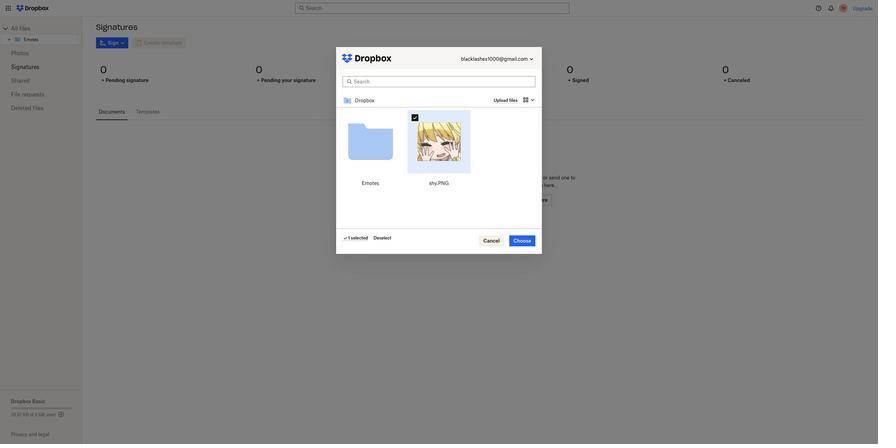 Task type: locate. For each thing, give the bounding box(es) containing it.
0 horizontal spatial pending
[[106, 77, 125, 83]]

1 signature from the left
[[126, 77, 149, 83]]

0 vertical spatial files
[[19, 25, 30, 32]]

or
[[544, 175, 548, 181]]

get more space image
[[57, 411, 65, 419]]

signature up templates
[[126, 77, 149, 83]]

pending for pending signature
[[106, 77, 125, 83]]

send
[[549, 175, 560, 181]]

1 vertical spatial files
[[33, 105, 44, 112]]

4 0 from the left
[[567, 64, 574, 76]]

2 signature from the left
[[294, 77, 316, 83]]

signatures
[[96, 22, 138, 32], [11, 64, 39, 70]]

2 0 from the left
[[256, 64, 263, 76]]

all files
[[11, 25, 30, 32]]

1 horizontal spatial pending
[[261, 77, 281, 83]]

one
[[562, 175, 570, 181]]

all files tree
[[1, 23, 82, 45]]

all files link
[[11, 23, 82, 34]]

files
[[19, 25, 30, 32], [33, 105, 44, 112]]

tab list
[[96, 104, 868, 120]]

templates tab
[[133, 104, 162, 120]]

0 horizontal spatial files
[[19, 25, 30, 32]]

0 vertical spatial signatures
[[96, 22, 138, 32]]

shared link
[[11, 74, 71, 88]]

files inside deleted files link
[[33, 105, 44, 112]]

dropbox
[[11, 399, 31, 404]]

1 pending from the left
[[106, 77, 125, 83]]

1 horizontal spatial signature
[[294, 77, 316, 83]]

0 for pending signature
[[100, 64, 107, 76]]

0 horizontal spatial signatures
[[11, 64, 39, 70]]

shared
[[11, 77, 30, 84]]

global header element
[[0, 0, 879, 17]]

documents
[[99, 109, 125, 115]]

document
[[519, 175, 542, 181]]

signed
[[573, 77, 589, 83]]

signature right your
[[294, 77, 316, 83]]

1 0 from the left
[[100, 64, 107, 76]]

files right all
[[19, 25, 30, 32]]

5 0 from the left
[[723, 64, 730, 76]]

all
[[11, 25, 18, 32]]

photos link
[[11, 46, 71, 60]]

0 for canceled
[[723, 64, 730, 76]]

signature
[[126, 77, 149, 83], [294, 77, 316, 83]]

files down file requests link
[[33, 105, 44, 112]]

1 horizontal spatial files
[[33, 105, 44, 112]]

0
[[100, 64, 107, 76], [256, 64, 263, 76], [412, 64, 418, 76], [567, 64, 574, 76], [723, 64, 730, 76]]

pending
[[106, 77, 125, 83], [261, 77, 281, 83]]

privacy and legal
[[11, 432, 49, 437]]

tab list containing documents
[[96, 104, 868, 120]]

0 horizontal spatial signature
[[126, 77, 149, 83]]

kb
[[23, 412, 29, 417]]

whether
[[474, 175, 494, 181]]

your
[[282, 77, 292, 83]]

deleted
[[11, 105, 31, 112]]

files for all files
[[19, 25, 30, 32]]

legal
[[38, 432, 49, 437]]

dropbox basic
[[11, 399, 45, 404]]

deleted files
[[11, 105, 44, 112]]

photos
[[11, 50, 29, 57]]

files inside all files link
[[19, 25, 30, 32]]

upgrade
[[854, 5, 873, 11]]

pending up documents
[[106, 77, 125, 83]]

2 pending from the left
[[261, 77, 281, 83]]

3 0 from the left
[[412, 64, 418, 76]]

deleted files link
[[11, 101, 71, 115]]

2
[[35, 412, 37, 417]]

1 horizontal spatial signatures
[[96, 22, 138, 32]]

pending left your
[[261, 77, 281, 83]]

it
[[521, 182, 524, 188]]



Task type: vqa. For each thing, say whether or not it's contained in the screenshot.
document
yes



Task type: describe. For each thing, give the bounding box(es) containing it.
to
[[571, 175, 576, 181]]

file requests link
[[11, 88, 71, 101]]

files for deleted files
[[33, 105, 44, 112]]

choose a file to sign dialog
[[336, 47, 542, 254]]

signatures link
[[11, 60, 71, 74]]

pending your signature
[[261, 77, 316, 83]]

used
[[46, 412, 55, 417]]

basic
[[32, 399, 45, 404]]

upgrade link
[[854, 5, 873, 11]]

requests
[[22, 91, 44, 98]]

file requests
[[11, 91, 44, 98]]

documents tab
[[96, 104, 128, 120]]

28.57 kb of 2 gb used
[[11, 412, 55, 417]]

gb
[[39, 412, 45, 417]]

pending signature
[[106, 77, 149, 83]]

pending for pending your signature
[[261, 77, 281, 83]]

privacy
[[11, 432, 27, 437]]

others
[[474, 182, 488, 188]]

emotes link
[[14, 35, 76, 44]]

0 for pending your signature
[[256, 64, 263, 76]]

of
[[30, 412, 34, 417]]

you
[[495, 175, 503, 181]]

0 for signed
[[567, 64, 574, 76]]

for
[[489, 182, 496, 188]]

canceled
[[728, 77, 751, 83]]

appears
[[525, 182, 543, 188]]

privacy and legal link
[[11, 432, 82, 437]]

emotes
[[24, 37, 38, 42]]

signature,
[[497, 182, 519, 188]]

dropbox logo - go to the homepage image
[[14, 3, 51, 14]]

templates
[[136, 109, 160, 115]]

1 vertical spatial signatures
[[11, 64, 39, 70]]

file
[[11, 91, 20, 98]]

whether you sign a document or send one to others for signature, it appears here.
[[474, 175, 576, 188]]

sign
[[504, 175, 514, 181]]

a
[[515, 175, 518, 181]]

28.57
[[11, 412, 22, 417]]

here.
[[545, 182, 556, 188]]

and
[[29, 432, 37, 437]]



